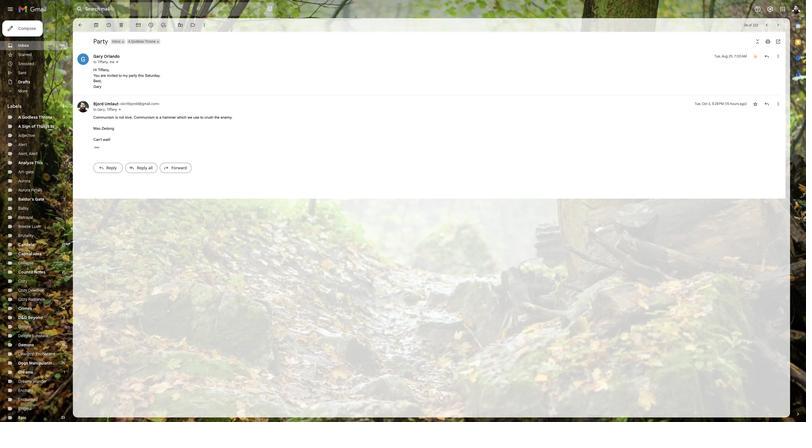 Task type: vqa. For each thing, say whether or not it's contained in the screenshot.


Task type: describe. For each thing, give the bounding box(es) containing it.
breeze lush link
[[18, 224, 40, 229]]

come
[[55, 124, 67, 129]]

epic link
[[18, 416, 27, 421]]

party
[[93, 38, 108, 45]]

report spam image
[[106, 22, 112, 28]]

bjord
[[93, 101, 104, 107]]

of inside the labels navigation
[[31, 124, 35, 129]]

a
[[159, 115, 162, 120]]

enchant
[[18, 388, 33, 393]]

orlando
[[104, 54, 120, 59]]

, for gary
[[105, 107, 106, 112]]

forward
[[172, 165, 187, 170]]

godless for a godless throne 'button'
[[131, 39, 144, 44]]

archive image
[[93, 22, 99, 28]]

hours
[[731, 102, 739, 106]]

inbox link
[[18, 43, 29, 48]]

demons
[[18, 343, 34, 348]]

alert,
[[18, 151, 28, 156]]

demons link
[[18, 343, 34, 348]]

mark as unread image
[[136, 22, 141, 28]]

aurora petals
[[18, 188, 42, 193]]

labels navigation
[[0, 18, 73, 422]]

drafts
[[18, 79, 30, 85]]

support image
[[755, 6, 762, 13]]

bjord umlaut cell
[[93, 101, 160, 107]]

capital
[[18, 251, 32, 257]]

snoozed
[[18, 61, 34, 66]]

council notes
[[18, 270, 45, 275]]

to inside the labels navigation
[[50, 124, 54, 129]]

betrayal
[[18, 215, 33, 220]]

aurora link
[[18, 179, 30, 184]]

delight link
[[18, 324, 31, 330]]

25
[[61, 361, 65, 365]]

reply for reply all
[[137, 165, 147, 170]]

hammer
[[163, 115, 176, 120]]

reply for reply
[[106, 165, 117, 170]]

search mail image
[[75, 4, 85, 14]]

brutality link
[[18, 233, 33, 238]]

gary inside hi tiffany, you are invited to my party this saturday. best, gary
[[93, 84, 101, 89]]

1 communism from the left
[[93, 115, 114, 120]]

enemy.
[[221, 115, 233, 120]]

ballsy
[[18, 206, 29, 211]]

dogs manipulating time link
[[18, 361, 65, 366]]

collapse
[[18, 261, 34, 266]]

gary orlando
[[93, 54, 120, 59]]

this
[[138, 73, 144, 78]]

the
[[215, 115, 220, 120]]

capital idea
[[18, 251, 42, 257]]

are
[[101, 73, 106, 78]]

dewdrop enchanted link
[[18, 352, 55, 357]]

idea
[[33, 251, 42, 257]]

more image
[[202, 22, 207, 28]]

brutality
[[18, 233, 33, 238]]

0 vertical spatial alert
[[18, 142, 27, 147]]

6
[[63, 80, 65, 84]]

compose button
[[2, 21, 43, 36]]

cozy for cozy radiance
[[18, 297, 27, 302]]

dreams link
[[18, 370, 33, 375]]

1 for dreams
[[64, 370, 65, 375]]

baldur's gate
[[18, 197, 44, 202]]

show details image
[[118, 108, 122, 111]]

art-gate link
[[18, 169, 34, 175]]

tue, oct 3, 5:28 pm (15 hours ago) cell
[[695, 101, 747, 107]]

settings image
[[767, 6, 774, 13]]

petals
[[31, 188, 42, 193]]

radiance
[[28, 297, 45, 302]]

epic
[[18, 416, 27, 421]]

sent link
[[18, 70, 26, 75]]

godless for a godless throne link
[[22, 115, 38, 120]]

cozy dewdrop link
[[18, 288, 45, 293]]

sign
[[22, 124, 30, 129]]

gmail image
[[18, 3, 49, 15]]

1 vertical spatial alert
[[29, 151, 38, 156]]

delight sunshine link
[[18, 334, 48, 339]]

tue, aug 29, 7:00 am
[[715, 54, 747, 58]]

crush
[[205, 115, 214, 120]]

advanced search options image
[[264, 3, 276, 15]]

delight for delight sunshine
[[18, 334, 31, 339]]

older image
[[776, 22, 782, 28]]

ago)
[[740, 102, 747, 106]]

dogs manipulating time
[[18, 361, 65, 366]]

delete image
[[118, 22, 124, 28]]

starred link
[[18, 52, 32, 57]]

candela link
[[18, 242, 34, 248]]

to up hi
[[93, 60, 97, 64]]

drafts link
[[18, 79, 30, 85]]

notes
[[34, 270, 45, 275]]

1 for a sign of things to come
[[64, 124, 65, 128]]

a godless throne for a godless throne 'button'
[[128, 39, 156, 44]]

breeze
[[18, 224, 31, 229]]

enchant link
[[18, 388, 33, 393]]

3
[[63, 316, 65, 320]]

show details image
[[116, 60, 119, 64]]

23
[[61, 416, 65, 420]]

2 vertical spatial gary
[[97, 107, 105, 112]]

gate
[[26, 169, 34, 175]]

sicritbjordd@gmail.com
[[121, 102, 158, 106]]

art-gate
[[18, 169, 34, 175]]

aurora for aurora link
[[18, 179, 30, 184]]

move to image
[[178, 22, 183, 28]]

to inside hi tiffany, you are invited to my party this saturday. best, gary
[[119, 73, 122, 78]]

council notes link
[[18, 270, 45, 275]]

inbox for inbox link
[[18, 43, 29, 48]]

29,
[[729, 54, 734, 58]]

baldur's gate link
[[18, 197, 44, 202]]

aurora for aurora petals
[[18, 188, 30, 193]]

cozy link
[[18, 279, 27, 284]]

, for tiffany
[[108, 60, 109, 64]]

tue, aug 29, 7:00 am cell
[[715, 54, 747, 59]]

compose
[[18, 26, 36, 31]]

delight for delight 'link'
[[18, 324, 31, 330]]

back to inbox image
[[77, 22, 83, 28]]

0 vertical spatial enchanted
[[36, 352, 55, 357]]

to tiffany , me
[[93, 60, 114, 64]]

more button
[[0, 87, 68, 96]]

2 communism from the left
[[134, 115, 155, 120]]



Task type: locate. For each thing, give the bounding box(es) containing it.
14
[[62, 306, 65, 311]]

candela
[[18, 242, 34, 248]]

enchanted up manipulating
[[36, 352, 55, 357]]

a godless throne for a godless throne link
[[18, 115, 52, 120]]

1 horizontal spatial a godless throne
[[128, 39, 156, 44]]

1 21 from the top
[[62, 243, 65, 247]]

throne up things
[[39, 115, 52, 120]]

tiffany down umlaut at the top left
[[107, 107, 117, 112]]

mao
[[93, 126, 101, 131]]

0 vertical spatial delight
[[18, 324, 31, 330]]

tiffany down gary orlando
[[97, 60, 108, 64]]

0 vertical spatial cozy
[[18, 279, 27, 284]]

0 horizontal spatial ,
[[105, 107, 106, 112]]

tiffany,
[[98, 68, 110, 72]]

3 cozy from the top
[[18, 297, 27, 302]]

1 for analyze this
[[64, 161, 65, 165]]

1 vertical spatial dewdrop
[[18, 352, 35, 357]]

2 vertical spatial cozy
[[18, 297, 27, 302]]

show trimmed content image
[[93, 146, 100, 149]]

d&d beyond
[[18, 315, 43, 320]]

throne for a godless throne link
[[39, 115, 52, 120]]

Not starred checkbox
[[753, 101, 759, 107]]

inbox inside the inbox button
[[112, 39, 121, 44]]

to right use
[[200, 115, 204, 120]]

Search mail text field
[[85, 6, 251, 12]]

1 horizontal spatial reply
[[137, 165, 147, 170]]

a left sign
[[18, 124, 21, 129]]

breeze lush
[[18, 224, 40, 229]]

0 vertical spatial tiffany
[[97, 60, 108, 64]]

of right 34
[[749, 23, 752, 27]]

alert
[[18, 142, 27, 147], [29, 151, 38, 156]]

a godless throne down mark as unread icon
[[128, 39, 156, 44]]

, left me
[[108, 60, 109, 64]]

reply all
[[137, 165, 153, 170]]

enchanted down "enchant"
[[18, 397, 38, 402]]

gary down bjord
[[97, 107, 105, 112]]

throne down snooze icon
[[145, 39, 156, 44]]

1 vertical spatial delight
[[18, 334, 31, 339]]

alert, alert link
[[18, 151, 38, 156]]

a godless throne inside the labels navigation
[[18, 115, 52, 120]]

3 1 from the top
[[64, 197, 65, 201]]

a godless throne inside 'button'
[[128, 39, 156, 44]]

0 vertical spatial of
[[749, 23, 752, 27]]

1 down 25
[[64, 370, 65, 375]]

adjective link
[[18, 133, 35, 138]]

0 vertical spatial 21
[[62, 243, 65, 247]]

can't
[[93, 138, 102, 142]]

cozy radiance
[[18, 297, 45, 302]]

2 1 from the top
[[64, 161, 65, 165]]

a sign of things to come link
[[18, 124, 67, 129]]

use
[[193, 115, 199, 120]]

2 aurora from the top
[[18, 188, 30, 193]]

alert up alert,
[[18, 142, 27, 147]]

,
[[108, 60, 109, 64], [105, 107, 106, 112]]

0 vertical spatial a godless throne
[[128, 39, 156, 44]]

tue, left "oct"
[[695, 102, 702, 106]]

newer image
[[764, 22, 770, 28]]

bjord umlaut < sicritbjordd@gmail.com >
[[93, 101, 160, 107]]

enchanted link
[[18, 397, 38, 402]]

1 horizontal spatial throne
[[145, 39, 156, 44]]

best,
[[93, 79, 102, 83]]

1 vertical spatial tue,
[[695, 102, 702, 106]]

time
[[55, 361, 65, 366]]

1 for baldur's gate
[[64, 197, 65, 201]]

reply link
[[93, 163, 123, 173]]

to left my
[[119, 73, 122, 78]]

1 horizontal spatial of
[[749, 23, 752, 27]]

18
[[62, 343, 65, 347]]

delight down the d&d
[[18, 324, 31, 330]]

0 horizontal spatial of
[[31, 124, 35, 129]]

0 vertical spatial a
[[128, 39, 131, 44]]

to
[[93, 60, 97, 64], [119, 73, 122, 78], [93, 107, 97, 112], [200, 115, 204, 120], [50, 124, 54, 129]]

collapse link
[[18, 261, 34, 266]]

1 right this
[[64, 161, 65, 165]]

dreamy wander
[[18, 379, 47, 384]]

1 reply from the left
[[106, 165, 117, 170]]

lush
[[32, 224, 40, 229]]

1 vertical spatial of
[[31, 124, 35, 129]]

1 for capital idea
[[64, 252, 65, 256]]

1 horizontal spatial godless
[[131, 39, 144, 44]]

2 delight from the top
[[18, 334, 31, 339]]

starred image
[[753, 54, 759, 59]]

1 vertical spatial a
[[18, 115, 21, 120]]

1 vertical spatial throne
[[39, 115, 52, 120]]

1 horizontal spatial communism
[[134, 115, 155, 120]]

0 vertical spatial ,
[[108, 60, 109, 64]]

1
[[64, 124, 65, 128], [64, 161, 65, 165], [64, 197, 65, 201], [64, 252, 65, 256], [64, 370, 65, 375]]

throne inside the labels navigation
[[39, 115, 52, 120]]

1 vertical spatial enchanted
[[18, 397, 38, 402]]

umlaut
[[105, 101, 119, 107]]

tab list
[[791, 18, 807, 402]]

gary down best, on the top left of the page
[[93, 84, 101, 89]]

throne inside 'button'
[[145, 39, 156, 44]]

cozy down council at the left bottom of the page
[[18, 279, 27, 284]]

delight down delight 'link'
[[18, 334, 31, 339]]

communism down 'sicritbjordd@gmail.com'
[[134, 115, 155, 120]]

godless down mark as unread icon
[[131, 39, 144, 44]]

3,
[[709, 102, 712, 106]]

4 1 from the top
[[64, 252, 65, 256]]

aurora petals link
[[18, 188, 42, 193]]

Starred checkbox
[[753, 54, 759, 59]]

2 is from the left
[[156, 115, 158, 120]]

tue, for tue, oct 3, 5:28 pm (15 hours ago)
[[695, 102, 702, 106]]

1 horizontal spatial tue,
[[715, 54, 721, 58]]

tue, for tue, aug 29, 7:00 am
[[715, 54, 721, 58]]

not
[[119, 115, 124, 120]]

throne
[[145, 39, 156, 44], [39, 115, 52, 120]]

2 cozy from the top
[[18, 288, 27, 293]]

manipulating
[[29, 361, 55, 366]]

0 vertical spatial godless
[[131, 39, 144, 44]]

aurora down aurora link
[[18, 188, 30, 193]]

alert link
[[18, 142, 27, 147]]

1 vertical spatial cozy
[[18, 288, 27, 293]]

a godless throne button
[[127, 39, 156, 44]]

crimes link
[[18, 306, 32, 311]]

starred
[[18, 52, 32, 57]]

list containing gary orlando
[[73, 48, 782, 178]]

gary up the to tiffany , me
[[93, 54, 103, 59]]

alert, alert
[[18, 151, 38, 156]]

love.
[[125, 115, 133, 120]]

1 horizontal spatial inbox
[[112, 39, 121, 44]]

1 horizontal spatial alert
[[29, 151, 38, 156]]

0 horizontal spatial tue,
[[695, 102, 702, 106]]

cozy dewdrop
[[18, 288, 45, 293]]

list
[[73, 48, 782, 178]]

inbox right party
[[112, 39, 121, 44]]

delight
[[18, 324, 31, 330], [18, 334, 31, 339]]

1 right idea
[[64, 252, 65, 256]]

34 of 223
[[744, 23, 759, 27]]

0 vertical spatial tue,
[[715, 54, 721, 58]]

1 horizontal spatial is
[[156, 115, 158, 120]]

council
[[18, 270, 33, 275]]

5 1 from the top
[[64, 370, 65, 375]]

0 horizontal spatial communism
[[93, 115, 114, 120]]

a for 1
[[18, 124, 21, 129]]

to gary , tiffany
[[93, 107, 117, 112]]

labels heading
[[7, 104, 60, 109]]

21 for candela
[[62, 243, 65, 247]]

1 right gate
[[64, 197, 65, 201]]

21 for council notes
[[62, 270, 65, 274]]

godless up sign
[[22, 115, 38, 120]]

of right sign
[[31, 124, 35, 129]]

0 vertical spatial gary
[[93, 54, 103, 59]]

enigma
[[18, 406, 32, 412]]

0 vertical spatial dewdrop
[[28, 288, 45, 293]]

a
[[128, 39, 131, 44], [18, 115, 21, 120], [18, 124, 21, 129]]

tue,
[[715, 54, 721, 58], [695, 102, 702, 106]]

1 cozy from the top
[[18, 279, 27, 284]]

0 horizontal spatial alert
[[18, 142, 27, 147]]

baldur's
[[18, 197, 34, 202]]

a down labels
[[18, 115, 21, 120]]

1 vertical spatial tiffany
[[107, 107, 117, 112]]

inbox up starred
[[18, 43, 29, 48]]

reply all link
[[125, 163, 158, 173]]

a inside 'button'
[[128, 39, 131, 44]]

beyond
[[28, 315, 43, 320]]

sunshine
[[32, 334, 48, 339]]

analyze this link
[[18, 160, 43, 165]]

0 horizontal spatial throne
[[39, 115, 52, 120]]

communism down to gary , tiffany
[[93, 115, 114, 120]]

aurora down art-gate
[[18, 179, 30, 184]]

hi
[[93, 68, 97, 72]]

inbox inside the labels navigation
[[18, 43, 29, 48]]

a right the inbox button
[[128, 39, 131, 44]]

throne for a godless throne 'button'
[[145, 39, 156, 44]]

snooze image
[[148, 22, 154, 28]]

dewdrop down demons
[[18, 352, 35, 357]]

None search field
[[73, 2, 278, 16]]

add to tasks image
[[161, 22, 166, 28]]

a godless throne link
[[18, 115, 52, 120]]

is left not
[[115, 115, 118, 120]]

to left come at the top left of page
[[50, 124, 54, 129]]

2 21 from the top
[[62, 270, 65, 274]]

0 vertical spatial aurora
[[18, 179, 30, 184]]

0 horizontal spatial inbox
[[18, 43, 29, 48]]

enigma link
[[18, 406, 32, 412]]

1 vertical spatial 21
[[62, 270, 65, 274]]

enchanted
[[36, 352, 55, 357], [18, 397, 38, 402]]

aurora
[[18, 179, 30, 184], [18, 188, 30, 193]]

4
[[63, 115, 65, 119]]

1 down 4
[[64, 124, 65, 128]]

godless inside 'button'
[[131, 39, 144, 44]]

inbox for the inbox button
[[112, 39, 121, 44]]

1 is from the left
[[115, 115, 118, 120]]

things
[[36, 124, 49, 129]]

oct
[[702, 102, 708, 106]]

0 horizontal spatial is
[[115, 115, 118, 120]]

0 horizontal spatial godless
[[22, 115, 38, 120]]

crimes
[[18, 306, 32, 311]]

analyze this
[[18, 160, 43, 165]]

dreams
[[18, 370, 33, 375]]

to down bjord
[[93, 107, 97, 112]]

is left the a
[[156, 115, 158, 120]]

1 aurora from the top
[[18, 179, 30, 184]]

sent
[[18, 70, 26, 75]]

cozy for cozy link
[[18, 279, 27, 284]]

communism
[[93, 115, 114, 120], [134, 115, 155, 120]]

godless inside the labels navigation
[[22, 115, 38, 120]]

capital idea link
[[18, 251, 42, 257]]

1 vertical spatial godless
[[22, 115, 38, 120]]

hi tiffany, you are invited to my party this saturday. best, gary
[[93, 68, 161, 89]]

main menu image
[[7, 6, 14, 13]]

1 delight from the top
[[18, 324, 31, 330]]

a godless throne down the labels heading
[[18, 115, 52, 120]]

0 vertical spatial throne
[[145, 39, 156, 44]]

0 horizontal spatial a godless throne
[[18, 115, 52, 120]]

1 vertical spatial aurora
[[18, 188, 30, 193]]

2 reply from the left
[[137, 165, 147, 170]]

me
[[110, 60, 114, 64]]

not starred image
[[753, 101, 759, 107]]

cozy for cozy dewdrop
[[18, 288, 27, 293]]

a sign of things to come
[[18, 124, 67, 129]]

forward link
[[160, 163, 192, 173]]

mao zedong
[[93, 126, 114, 131]]

, down umlaut at the top left
[[105, 107, 106, 112]]

2 vertical spatial a
[[18, 124, 21, 129]]

a for 4
[[18, 115, 21, 120]]

1 vertical spatial ,
[[105, 107, 106, 112]]

1 vertical spatial gary
[[93, 84, 101, 89]]

1 horizontal spatial ,
[[108, 60, 109, 64]]

1 vertical spatial a godless throne
[[18, 115, 52, 120]]

cozy down cozy link
[[18, 288, 27, 293]]

0 horizontal spatial reply
[[106, 165, 117, 170]]

tue, left aug
[[715, 54, 721, 58]]

1 1 from the top
[[64, 124, 65, 128]]

<
[[120, 102, 121, 106]]

labels image
[[190, 22, 196, 28]]

dewdrop up radiance
[[28, 288, 45, 293]]

cozy up the crimes
[[18, 297, 27, 302]]

d&d beyond link
[[18, 315, 43, 320]]

alert up the analyze this
[[29, 151, 38, 156]]



